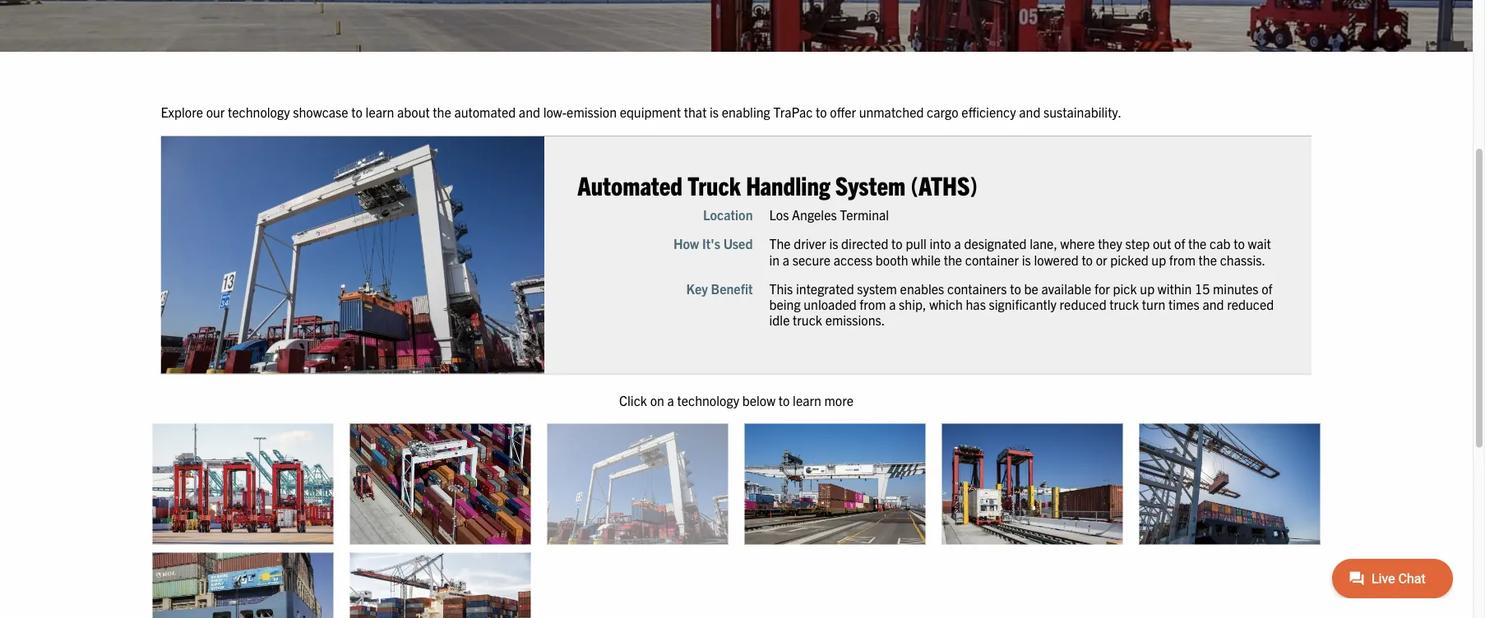 Task type: describe. For each thing, give the bounding box(es) containing it.
and inside this integrated system enables containers to be available for pick up within 15 minutes of being unloaded from a ship, which has significantly reduced truck turn times and reduced idle truck emissions.
[[1203, 296, 1224, 312]]

the driver is directed to pull into a designated lane, where they step out of the cab to wait in a secure access booth while the container is lowered to or picked up from the chassis.
[[769, 235, 1271, 268]]

picked
[[1110, 251, 1149, 268]]

explore
[[161, 104, 203, 120]]

trapac los angeles automated stacking crane image
[[350, 425, 531, 545]]

driver
[[794, 235, 826, 252]]

lowered
[[1034, 251, 1079, 268]]

to inside this integrated system enables containers to be available for pick up within 15 minutes of being unloaded from a ship, which has significantly reduced truck turn times and reduced idle truck emissions.
[[1010, 280, 1021, 296]]

truck
[[688, 169, 741, 201]]

wait
[[1248, 235, 1271, 252]]

from inside this integrated system enables containers to be available for pick up within 15 minutes of being unloaded from a ship, which has significantly reduced truck turn times and reduced idle truck emissions.
[[860, 296, 886, 312]]

0 vertical spatial learn
[[366, 104, 394, 120]]

the right while
[[944, 251, 962, 268]]

times
[[1168, 296, 1200, 312]]

efficiency
[[962, 104, 1016, 120]]

of for out
[[1174, 235, 1185, 252]]

to left offer
[[816, 104, 827, 120]]

up inside the driver is directed to pull into a designated lane, where they step out of the cab to wait in a secure access booth while the container is lowered to or picked up from the chassis.
[[1152, 251, 1166, 268]]

emissions.
[[825, 312, 885, 328]]

used
[[723, 235, 753, 252]]

1 horizontal spatial truck
[[1110, 296, 1139, 312]]

automated
[[454, 104, 516, 120]]

trapac
[[773, 104, 813, 120]]

how it's used
[[674, 235, 753, 252]]

unmatched
[[859, 104, 924, 120]]

1 vertical spatial technology
[[677, 392, 739, 409]]

lane,
[[1030, 235, 1057, 252]]

system
[[835, 169, 906, 201]]

how
[[674, 235, 699, 252]]

unloaded
[[804, 296, 857, 312]]

in
[[769, 251, 780, 268]]

automated
[[577, 169, 683, 201]]

automated truck handling system (aths)
[[577, 169, 978, 201]]

explore our technology showcase to learn about the automated and low-emission equipment that is enabling trapac to offer unmatched cargo efficiency and sustainability.
[[161, 104, 1122, 120]]

los angeles terminal
[[769, 206, 889, 223]]

this
[[769, 280, 793, 296]]

to right cab
[[1234, 235, 1245, 252]]

designated
[[964, 235, 1027, 252]]

showcase
[[293, 104, 348, 120]]

significantly
[[989, 296, 1057, 312]]

chassis.
[[1220, 251, 1265, 268]]

automated truck handling system (aths) main content
[[144, 102, 1485, 618]]

secure
[[793, 251, 831, 268]]

emission
[[567, 104, 617, 120]]

which
[[929, 296, 963, 312]]

a right in
[[783, 251, 790, 268]]

directed
[[841, 235, 888, 252]]

enables
[[900, 280, 944, 296]]

1 horizontal spatial and
[[1019, 104, 1041, 120]]

1 horizontal spatial learn
[[793, 392, 821, 409]]

0 horizontal spatial and
[[519, 104, 540, 120]]

the right "about"
[[433, 104, 451, 120]]

while
[[911, 251, 941, 268]]

on
[[650, 392, 664, 409]]

this integrated system enables containers to be available for pick up within 15 minutes of being unloaded from a ship, which has significantly reduced truck turn times and reduced idle truck emissions.
[[769, 280, 1274, 328]]

enabling
[[722, 104, 770, 120]]

equipment
[[620, 104, 681, 120]]

trapac los angeles automated straddle carrier image
[[153, 425, 333, 545]]

sustainability.
[[1044, 104, 1122, 120]]

step
[[1125, 235, 1150, 252]]

be
[[1024, 280, 1038, 296]]

key benefit
[[686, 280, 753, 296]]

booth
[[876, 251, 908, 268]]

up inside this integrated system enables containers to be available for pick up within 15 minutes of being unloaded from a ship, which has significantly reduced truck turn times and reduced idle truck emissions.
[[1140, 280, 1155, 296]]



Task type: vqa. For each thing, say whether or not it's contained in the screenshot.
from to the left
yes



Task type: locate. For each thing, give the bounding box(es) containing it.
1 vertical spatial learn
[[793, 392, 821, 409]]

terminal
[[840, 206, 889, 223]]

key
[[686, 280, 708, 296]]

more
[[824, 392, 854, 409]]

learn left "about"
[[366, 104, 394, 120]]

of
[[1174, 235, 1185, 252], [1262, 280, 1272, 296]]

to right the below
[[779, 392, 790, 409]]

0 horizontal spatial technology
[[228, 104, 290, 120]]

learn
[[366, 104, 394, 120], [793, 392, 821, 409]]

15
[[1195, 280, 1210, 296]]

1 horizontal spatial of
[[1262, 280, 1272, 296]]

0 vertical spatial technology
[[228, 104, 290, 120]]

1 vertical spatial of
[[1262, 280, 1272, 296]]

los
[[769, 206, 789, 223]]

handling
[[746, 169, 830, 201]]

to
[[351, 104, 363, 120], [816, 104, 827, 120], [891, 235, 903, 252], [1234, 235, 1245, 252], [1082, 251, 1093, 268], [1010, 280, 1021, 296], [779, 392, 790, 409]]

pull
[[906, 235, 927, 252]]

from
[[1169, 251, 1196, 268], [860, 296, 886, 312]]

0 horizontal spatial truck
[[793, 312, 822, 328]]

to right showcase
[[351, 104, 363, 120]]

container
[[965, 251, 1019, 268]]

angeles
[[792, 206, 837, 223]]

within
[[1158, 280, 1192, 296]]

from up within at top right
[[1169, 251, 1196, 268]]

0 horizontal spatial of
[[1174, 235, 1185, 252]]

or
[[1096, 251, 1107, 268]]

they
[[1098, 235, 1122, 252]]

is up be
[[1022, 251, 1031, 268]]

0 vertical spatial up
[[1152, 251, 1166, 268]]

1 horizontal spatial reduced
[[1227, 296, 1274, 312]]

cab
[[1210, 235, 1231, 252]]

access
[[834, 251, 873, 268]]

has
[[966, 296, 986, 312]]

2 reduced from the left
[[1227, 296, 1274, 312]]

ship,
[[899, 296, 926, 312]]

truck left turn
[[1110, 296, 1139, 312]]

of right out
[[1174, 235, 1185, 252]]

from inside the driver is directed to pull into a designated lane, where they step out of the cab to wait in a secure access booth while the container is lowered to or picked up from the chassis.
[[1169, 251, 1196, 268]]

pick
[[1113, 280, 1137, 296]]

0 horizontal spatial is
[[710, 104, 719, 120]]

reduced left pick
[[1060, 296, 1107, 312]]

technology right our
[[228, 104, 290, 120]]

learn left more
[[793, 392, 821, 409]]

of for minutes
[[1262, 280, 1272, 296]]

into
[[930, 235, 951, 252]]

benefit
[[711, 280, 753, 296]]

of right minutes
[[1262, 280, 1272, 296]]

0 horizontal spatial learn
[[366, 104, 394, 120]]

for
[[1095, 280, 1110, 296]]

turn
[[1142, 296, 1165, 312]]

from left ship, at the right of the page
[[860, 296, 886, 312]]

being
[[769, 296, 801, 312]]

and right efficiency
[[1019, 104, 1041, 120]]

is right "that"
[[710, 104, 719, 120]]

of inside this integrated system enables containers to be available for pick up within 15 minutes of being unloaded from a ship, which has significantly reduced truck turn times and reduced idle truck emissions.
[[1262, 280, 1272, 296]]

out
[[1153, 235, 1171, 252]]

click on a technology below to learn more
[[619, 392, 854, 409]]

a inside this integrated system enables containers to be available for pick up within 15 minutes of being unloaded from a ship, which has significantly reduced truck turn times and reduced idle truck emissions.
[[889, 296, 896, 312]]

1 vertical spatial up
[[1140, 280, 1155, 296]]

technology left the below
[[677, 392, 739, 409]]

available
[[1041, 280, 1092, 296]]

2 horizontal spatial and
[[1203, 296, 1224, 312]]

1 vertical spatial from
[[860, 296, 886, 312]]

is right driver
[[829, 235, 838, 252]]

0 vertical spatial from
[[1169, 251, 1196, 268]]

2 horizontal spatial is
[[1022, 251, 1031, 268]]

0 vertical spatial of
[[1174, 235, 1185, 252]]

where
[[1060, 235, 1095, 252]]

cargo
[[927, 104, 959, 120]]

1 horizontal spatial is
[[829, 235, 838, 252]]

a left ship, at the right of the page
[[889, 296, 896, 312]]

0 horizontal spatial reduced
[[1060, 296, 1107, 312]]

trapac los angeles automated radiation scanning image
[[942, 425, 1123, 545]]

the up the 15
[[1199, 251, 1217, 268]]

up right step on the right
[[1152, 251, 1166, 268]]

about
[[397, 104, 430, 120]]

and
[[519, 104, 540, 120], [1019, 104, 1041, 120], [1203, 296, 1224, 312]]

1 reduced from the left
[[1060, 296, 1107, 312]]

the
[[433, 104, 451, 120], [1188, 235, 1207, 252], [944, 251, 962, 268], [1199, 251, 1217, 268]]

(aths)
[[911, 169, 978, 201]]

offer
[[830, 104, 856, 120]]

idle
[[769, 312, 790, 328]]

up right pick
[[1140, 280, 1155, 296]]

containers
[[947, 280, 1007, 296]]

reduced down chassis.
[[1227, 296, 1274, 312]]

low-
[[543, 104, 567, 120]]

to left pull
[[891, 235, 903, 252]]

location
[[703, 206, 753, 223]]

the
[[769, 235, 791, 252]]

1 horizontal spatial from
[[1169, 251, 1196, 268]]

is
[[710, 104, 719, 120], [829, 235, 838, 252], [1022, 251, 1031, 268]]

our
[[206, 104, 225, 120]]

minutes
[[1213, 280, 1259, 296]]

system
[[857, 280, 897, 296]]

that
[[684, 104, 707, 120]]

to left or
[[1082, 251, 1093, 268]]

1 horizontal spatial technology
[[677, 392, 739, 409]]

integrated
[[796, 280, 854, 296]]

to left be
[[1010, 280, 1021, 296]]

a right 'into'
[[954, 235, 961, 252]]

and left "low-"
[[519, 104, 540, 120]]

the left cab
[[1188, 235, 1207, 252]]

a right on
[[667, 392, 674, 409]]

up
[[1152, 251, 1166, 268], [1140, 280, 1155, 296]]

reduced
[[1060, 296, 1107, 312], [1227, 296, 1274, 312]]

truck right idle
[[793, 312, 822, 328]]

and right the times
[[1203, 296, 1224, 312]]

technology
[[228, 104, 290, 120], [677, 392, 739, 409]]

click
[[619, 392, 647, 409]]

a
[[954, 235, 961, 252], [783, 251, 790, 268], [889, 296, 896, 312], [667, 392, 674, 409]]

0 horizontal spatial from
[[860, 296, 886, 312]]

it's
[[702, 235, 720, 252]]

below
[[742, 392, 776, 409]]

of inside the driver is directed to pull into a designated lane, where they step out of the cab to wait in a secure access booth while the container is lowered to or picked up from the chassis.
[[1174, 235, 1185, 252]]

truck
[[1110, 296, 1139, 312], [793, 312, 822, 328]]



